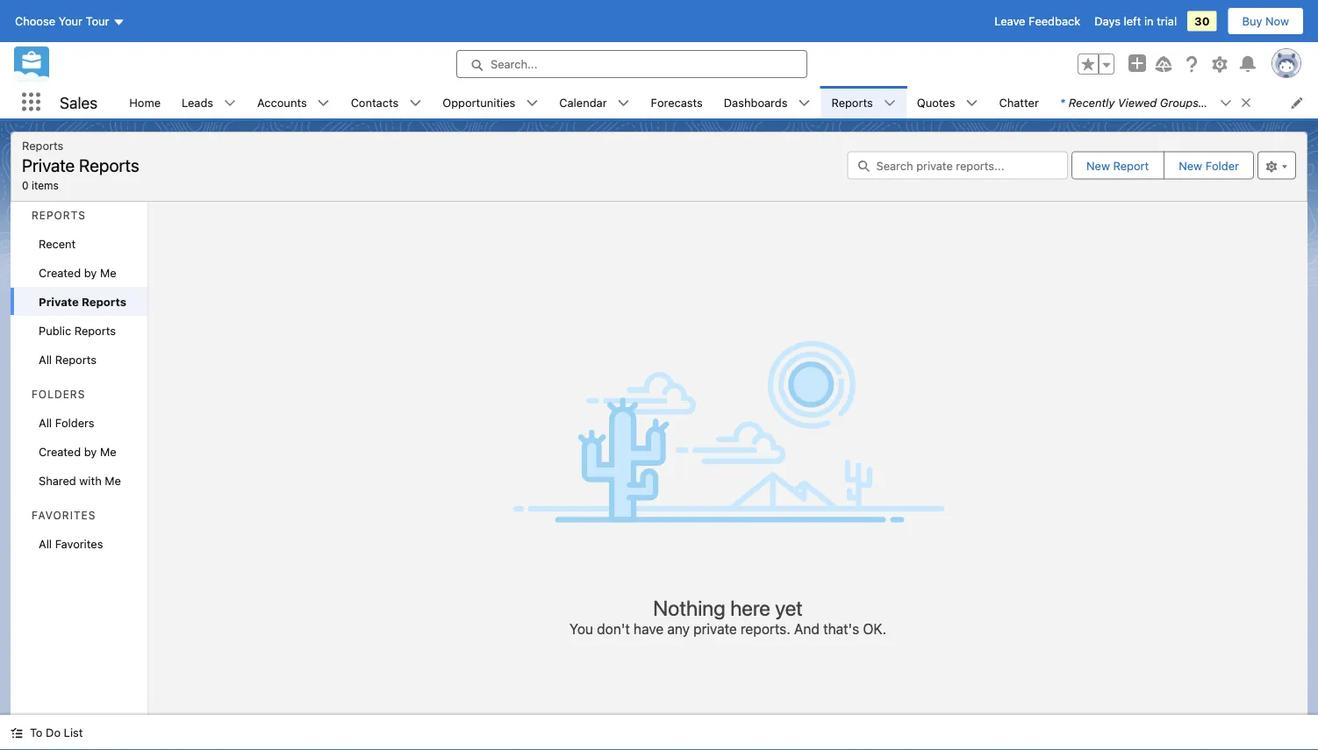 Task type: vqa. For each thing, say whether or not it's contained in the screenshot.
the Executive Sponsor: Key Metrics "link"
no



Task type: locate. For each thing, give the bounding box(es) containing it.
1 vertical spatial created
[[39, 445, 81, 458]]

1 by from the top
[[84, 266, 97, 279]]

text default image inside opportunities list item
[[526, 97, 538, 109]]

leads
[[182, 96, 213, 109]]

public reports link
[[11, 316, 148, 345]]

text default image
[[1240, 97, 1252, 109], [317, 97, 330, 109], [526, 97, 538, 109], [798, 97, 811, 109], [1220, 97, 1232, 109]]

text default image for leads
[[224, 97, 236, 109]]

by up with
[[84, 445, 97, 458]]

public reports
[[39, 324, 116, 337]]

you
[[570, 620, 593, 637]]

reports down "sales"
[[79, 154, 139, 175]]

text default image right "leads"
[[224, 97, 236, 109]]

viewed
[[1118, 96, 1157, 109]]

2 vertical spatial all
[[39, 537, 52, 550]]

text default image inside accounts list item
[[317, 97, 330, 109]]

feedback
[[1029, 14, 1081, 28]]

new
[[1087, 159, 1110, 172], [1179, 159, 1203, 172]]

favorites
[[32, 509, 96, 522], [55, 537, 103, 550]]

0 vertical spatial created by me
[[39, 266, 116, 279]]

folders up shared with me link
[[55, 416, 94, 429]]

reports
[[832, 96, 873, 109], [22, 139, 63, 152], [79, 154, 139, 175], [32, 209, 86, 222], [82, 295, 126, 308], [74, 324, 116, 337], [55, 353, 97, 366]]

sales
[[60, 93, 98, 112]]

reports up recent
[[32, 209, 86, 222]]

1 vertical spatial by
[[84, 445, 97, 458]]

1 all from the top
[[39, 353, 52, 366]]

text default image for quotes
[[966, 97, 978, 109]]

don't
[[597, 620, 630, 637]]

text default image inside reports list item
[[884, 97, 896, 109]]

private reports
[[39, 295, 126, 308]]

1 vertical spatial me
[[100, 445, 116, 458]]

home link
[[119, 86, 171, 118]]

opportunities list item
[[432, 86, 549, 118]]

0 vertical spatial private
[[22, 154, 75, 175]]

me up with
[[100, 445, 116, 458]]

recent
[[39, 237, 76, 250]]

now
[[1266, 14, 1289, 28]]

private up 'items'
[[22, 154, 75, 175]]

1 created from the top
[[39, 266, 81, 279]]

text default image for accounts
[[317, 97, 330, 109]]

text default image inside leads list item
[[224, 97, 236, 109]]

chatter link
[[989, 86, 1050, 118]]

text default image inside calendar 'list item'
[[618, 97, 630, 109]]

new inside new folder button
[[1179, 159, 1203, 172]]

0 vertical spatial me
[[100, 266, 116, 279]]

2 vertical spatial me
[[105, 474, 121, 487]]

me
[[100, 266, 116, 279], [100, 445, 116, 458], [105, 474, 121, 487]]

leave feedback
[[995, 14, 1081, 28]]

1 horizontal spatial groups
[[1209, 96, 1248, 109]]

1 created by me link from the top
[[11, 258, 148, 287]]

3 text default image from the left
[[526, 97, 538, 109]]

groups right |
[[1209, 96, 1248, 109]]

created by me up shared with me link
[[39, 445, 116, 458]]

yet
[[775, 596, 803, 620]]

home
[[129, 96, 161, 109]]

shared with me link
[[11, 466, 148, 495]]

text default image inside quotes "list item"
[[966, 97, 978, 109]]

1 vertical spatial created by me link
[[11, 437, 148, 466]]

all
[[39, 353, 52, 366], [39, 416, 52, 429], [39, 537, 52, 550]]

private reports link
[[11, 287, 148, 316]]

1 vertical spatial created by me
[[39, 445, 116, 458]]

new left folder
[[1179, 159, 1203, 172]]

2 all from the top
[[39, 416, 52, 429]]

0
[[22, 179, 29, 191]]

groups
[[1160, 96, 1199, 109], [1209, 96, 1248, 109]]

private up public
[[39, 295, 79, 308]]

text default image left to
[[11, 727, 23, 739]]

new left report
[[1087, 159, 1110, 172]]

created by me down recent link
[[39, 266, 116, 279]]

created by me
[[39, 266, 116, 279], [39, 445, 116, 458]]

2 new from the left
[[1179, 159, 1203, 172]]

trial
[[1157, 14, 1177, 28]]

new inside new report button
[[1087, 159, 1110, 172]]

text default image inside dashboards list item
[[798, 97, 811, 109]]

3 all from the top
[[39, 537, 52, 550]]

text default image down search... button at the top
[[618, 97, 630, 109]]

reports.
[[741, 620, 791, 637]]

created by me link up private reports
[[11, 258, 148, 287]]

2 text default image from the left
[[317, 97, 330, 109]]

all favorites link
[[11, 529, 148, 558]]

0 horizontal spatial groups
[[1160, 96, 1199, 109]]

new folder button
[[1164, 151, 1254, 179]]

by
[[84, 266, 97, 279], [84, 445, 97, 458]]

text default image right contacts
[[409, 97, 422, 109]]

1 horizontal spatial new
[[1179, 159, 1203, 172]]

private inside the reports private reports 0 items
[[22, 154, 75, 175]]

text default image
[[224, 97, 236, 109], [409, 97, 422, 109], [618, 97, 630, 109], [884, 97, 896, 109], [966, 97, 978, 109], [11, 727, 23, 739]]

list containing home
[[119, 86, 1318, 118]]

0 vertical spatial all
[[39, 353, 52, 366]]

days left in trial
[[1095, 14, 1177, 28]]

me up private reports
[[100, 266, 116, 279]]

Search private reports... text field
[[847, 151, 1068, 179]]

by up private reports
[[84, 266, 97, 279]]

that's
[[823, 620, 859, 637]]

2 created by me link from the top
[[11, 437, 148, 466]]

2 created from the top
[[39, 445, 81, 458]]

tour
[[86, 14, 109, 28]]

2 by from the top
[[84, 445, 97, 458]]

reports private reports 0 items
[[22, 139, 139, 191]]

created
[[39, 266, 81, 279], [39, 445, 81, 458]]

0 vertical spatial folders
[[32, 388, 85, 401]]

private
[[22, 154, 75, 175], [39, 295, 79, 308]]

text default image inside contacts list item
[[409, 97, 422, 109]]

0 vertical spatial by
[[84, 266, 97, 279]]

text default image left quotes
[[884, 97, 896, 109]]

1 created by me from the top
[[39, 266, 116, 279]]

any
[[667, 620, 690, 637]]

text default image for dashboards
[[798, 97, 811, 109]]

new for new folder
[[1179, 159, 1203, 172]]

dashboards link
[[713, 86, 798, 118]]

5 text default image from the left
[[1220, 97, 1232, 109]]

created down recent
[[39, 266, 81, 279]]

created by me for shared
[[39, 445, 116, 458]]

folders up all folders
[[32, 388, 85, 401]]

created by me link
[[11, 258, 148, 287], [11, 437, 148, 466]]

1 new from the left
[[1087, 159, 1110, 172]]

0 vertical spatial created by me link
[[11, 258, 148, 287]]

0 vertical spatial favorites
[[32, 509, 96, 522]]

list
[[119, 86, 1318, 118]]

buy now button
[[1227, 7, 1304, 35]]

created for private
[[39, 266, 81, 279]]

calendar list item
[[549, 86, 640, 118]]

favorites up 'all favorites'
[[32, 509, 96, 522]]

1 vertical spatial all
[[39, 416, 52, 429]]

favorites down shared with me link
[[55, 537, 103, 550]]

all down shared
[[39, 537, 52, 550]]

list
[[64, 726, 83, 739]]

all reports
[[39, 353, 97, 366]]

folders
[[32, 388, 85, 401], [55, 416, 94, 429]]

4 text default image from the left
[[798, 97, 811, 109]]

reports down private reports
[[74, 324, 116, 337]]

recently
[[1069, 96, 1115, 109]]

list item
[[1050, 86, 1260, 118]]

search...
[[491, 57, 538, 71]]

reports inside list item
[[832, 96, 873, 109]]

to do list button
[[0, 715, 93, 750]]

created up shared
[[39, 445, 81, 458]]

0 vertical spatial created
[[39, 266, 81, 279]]

all for all reports
[[39, 353, 52, 366]]

text default image for opportunities
[[526, 97, 538, 109]]

private
[[693, 620, 737, 637]]

with
[[79, 474, 102, 487]]

2 created by me from the top
[[39, 445, 116, 458]]

reports left quotes
[[832, 96, 873, 109]]

group
[[1078, 54, 1115, 75]]

all up shared
[[39, 416, 52, 429]]

0 horizontal spatial new
[[1087, 159, 1110, 172]]

30
[[1195, 14, 1210, 28]]

me right with
[[105, 474, 121, 487]]

created by me link up "shared with me"
[[11, 437, 148, 466]]

1 vertical spatial folders
[[55, 416, 94, 429]]

groups left |
[[1160, 96, 1199, 109]]

text default image right quotes
[[966, 97, 978, 109]]

all down public
[[39, 353, 52, 366]]



Task type: describe. For each thing, give the bounding box(es) containing it.
contacts list item
[[340, 86, 432, 118]]

opportunities link
[[432, 86, 526, 118]]

by for reports
[[84, 266, 97, 279]]

all for all folders
[[39, 416, 52, 429]]

your
[[59, 14, 83, 28]]

text default image for calendar
[[618, 97, 630, 109]]

all for all favorites
[[39, 537, 52, 550]]

choose your tour button
[[14, 7, 126, 35]]

accounts list item
[[247, 86, 340, 118]]

2 groups from the left
[[1209, 96, 1248, 109]]

nothing
[[653, 596, 726, 620]]

contacts
[[351, 96, 399, 109]]

1 groups from the left
[[1160, 96, 1199, 109]]

items
[[32, 179, 59, 191]]

quotes list item
[[906, 86, 989, 118]]

folders inside all folders link
[[55, 416, 94, 429]]

all folders
[[39, 416, 94, 429]]

new folder
[[1179, 159, 1239, 172]]

calendar
[[559, 96, 607, 109]]

1 vertical spatial private
[[39, 295, 79, 308]]

quotes
[[917, 96, 955, 109]]

1 vertical spatial favorites
[[55, 537, 103, 550]]

chatter
[[999, 96, 1039, 109]]

and
[[794, 620, 820, 637]]

quotes link
[[906, 86, 966, 118]]

new for new report
[[1087, 159, 1110, 172]]

me for reports
[[100, 266, 116, 279]]

created for shared
[[39, 445, 81, 458]]

text default image inside to do list button
[[11, 727, 23, 739]]

calendar link
[[549, 86, 618, 118]]

new report
[[1087, 159, 1149, 172]]

ok.
[[863, 620, 887, 637]]

created by me link for reports
[[11, 258, 148, 287]]

dashboards list item
[[713, 86, 821, 118]]

all folders link
[[11, 408, 148, 437]]

created by me link for with
[[11, 437, 148, 466]]

by for with
[[84, 445, 97, 458]]

shared with me
[[39, 474, 121, 487]]

buy now
[[1242, 14, 1289, 28]]

do
[[46, 726, 61, 739]]

new report button
[[1073, 152, 1163, 179]]

choose your tour
[[15, 14, 109, 28]]

report
[[1113, 159, 1149, 172]]

reports up 'items'
[[22, 139, 63, 152]]

here
[[730, 596, 770, 620]]

choose
[[15, 14, 55, 28]]

leave feedback link
[[995, 14, 1081, 28]]

me for with
[[100, 445, 116, 458]]

text default image for contacts
[[409, 97, 422, 109]]

created by me for private
[[39, 266, 116, 279]]

buy
[[1242, 14, 1263, 28]]

all favorites
[[39, 537, 103, 550]]

shared
[[39, 474, 76, 487]]

opportunities
[[443, 96, 515, 109]]

reports down 'public reports'
[[55, 353, 97, 366]]

forecasts link
[[640, 86, 713, 118]]

* recently viewed groups | groups
[[1060, 96, 1248, 109]]

list item containing *
[[1050, 86, 1260, 118]]

search... button
[[456, 50, 807, 78]]

recent link
[[11, 229, 148, 258]]

to do list
[[30, 726, 83, 739]]

to
[[30, 726, 43, 739]]

reports up public reports link
[[82, 295, 126, 308]]

all reports link
[[11, 345, 148, 374]]

public
[[39, 324, 71, 337]]

reports list item
[[821, 86, 906, 118]]

days
[[1095, 14, 1121, 28]]

left
[[1124, 14, 1141, 28]]

accounts link
[[247, 86, 317, 118]]

contacts link
[[340, 86, 409, 118]]

in
[[1144, 14, 1154, 28]]

*
[[1060, 96, 1065, 109]]

folder
[[1206, 159, 1239, 172]]

text default image for reports
[[884, 97, 896, 109]]

leads link
[[171, 86, 224, 118]]

forecasts
[[651, 96, 703, 109]]

nothing here yet you don't have any private reports. and that's ok.
[[570, 596, 887, 637]]

1 text default image from the left
[[1240, 97, 1252, 109]]

reports link
[[821, 86, 884, 118]]

accounts
[[257, 96, 307, 109]]

have
[[634, 620, 664, 637]]

leads list item
[[171, 86, 247, 118]]

leave
[[995, 14, 1026, 28]]

dashboards
[[724, 96, 788, 109]]

|
[[1202, 96, 1206, 109]]



